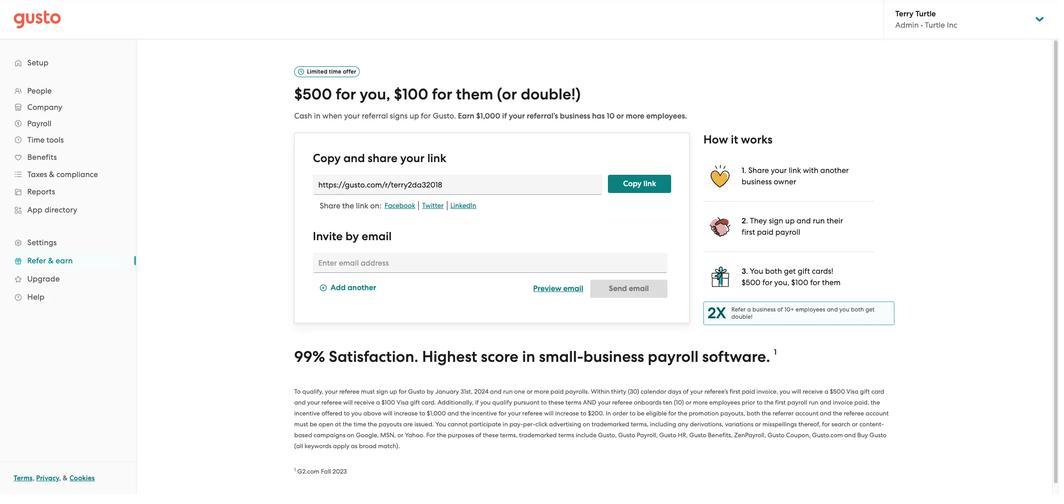 Task type: describe. For each thing, give the bounding box(es) containing it.
zenpayroll,
[[734, 432, 766, 439]]

has
[[592, 111, 605, 121]]

and up qualify
[[490, 388, 502, 395]]

gift inside 3 . you both get gift cards! $500 for you, $100 for them
[[798, 267, 810, 276]]

for inside cash in when your referral signs up for gusto. earn $1,000 if your referral's business has 10 or more employees.
[[421, 111, 431, 120]]

0 vertical spatial time
[[329, 68, 341, 75]]

get inside refer a business of 10+ employees and you both get double!
[[866, 306, 875, 313]]

your up pay-
[[508, 410, 521, 417]]

the down card
[[871, 399, 880, 406]]

up inside 2 . they sign up and run their first paid payroll
[[785, 216, 795, 225]]

linkedin button
[[447, 201, 480, 210]]

gusto down including
[[659, 432, 676, 439]]

linkedin
[[450, 202, 476, 210]]

time
[[27, 136, 45, 145]]

to right offered
[[344, 410, 350, 417]]

1 inside 99% satisfaction. highest score in small-business payroll software. 1
[[774, 348, 777, 357]]

content-
[[859, 421, 884, 428]]

include
[[576, 432, 597, 439]]

or right one
[[527, 388, 533, 395]]

calendar
[[641, 388, 666, 395]]

$100 inside the to qualify, your referee must sign up for gusto by january 31st, 2024 and run one or more paid payrolls. within thirty (30) calendar days of your referee's first paid invoice, you will receive a $500 visa gift card and your referee will receive a $100 visa gift card. additionally, if you qualify pursuant to these terms and your referee onboards ten (10) or more employees prior to the first payroll run and invoice paid, the incentive offered to you above will increase to $1,000 and the incentive for your referee will increase to $200. in order to be eligible for the promotion payouts, both the referrer account and the referee account must be open at the time the payouts are issued. you cannot participate in pay-per-click advertising on trademarked terms, including any derivations, variations or misspellings thereof, for search or content- based campaigns on google, msn, or yahoo. for the purposes of these terms, trademarked terms include gusto, gusto payroll, gusto hr, gusto benefits, zenpayroll, gusto coupon, gusto.com and buy gusto (all keywords apply as broad match).
[[381, 399, 395, 406]]

the left on:
[[342, 201, 354, 210]]

0 vertical spatial must
[[361, 388, 375, 395]]

compliance
[[56, 170, 98, 179]]

0 vertical spatial visa
[[847, 388, 858, 395]]

0 vertical spatial these
[[548, 399, 564, 406]]

benefits link
[[9, 149, 127, 166]]

as
[[351, 443, 357, 450]]

gusto.com
[[812, 432, 843, 439]]

1 horizontal spatial be
[[637, 410, 644, 417]]

the up cannot
[[460, 410, 470, 417]]

to down and
[[581, 410, 586, 417]]

or right (10)
[[685, 399, 691, 406]]

cash in when your referral signs up for gusto. earn $1,000 if your referral's business has 10 or more employees.
[[294, 111, 687, 121]]

one
[[514, 388, 525, 395]]

in inside cash in when your referral signs up for gusto. earn $1,000 if your referral's business has 10 or more employees.
[[314, 111, 321, 120]]

offered
[[321, 410, 342, 417]]

to up the issued.
[[419, 410, 425, 417]]

and left share
[[343, 151, 365, 165]]

business up thirty
[[583, 348, 644, 366]]

the up the search
[[833, 410, 842, 417]]

2 vertical spatial of
[[476, 432, 481, 439]]

invite by email
[[313, 230, 392, 244]]

or up buy
[[852, 421, 858, 428]]

time tools button
[[9, 132, 127, 148]]

app directory link
[[9, 202, 127, 218]]

reports
[[27, 187, 55, 196]]

1 vertical spatial receive
[[354, 399, 375, 406]]

your inside cash in when your referral signs up for gusto. earn $1,000 if your referral's business has 10 or more employees.
[[344, 111, 360, 120]]

thereof,
[[798, 421, 820, 428]]

both inside 3 . you both get gift cards! $500 for you, $100 for them
[[765, 267, 782, 276]]

people button
[[9, 83, 127, 99]]

employees inside the to qualify, your referee must sign up for gusto by january 31st, 2024 and run one or more paid payrolls. within thirty (30) calendar days of your referee's first paid invoice, you will receive a $500 visa gift card and your referee will receive a $100 visa gift card. additionally, if you qualify pursuant to these terms and your referee onboards ten (10) or more employees prior to the first payroll run and invoice paid, the incentive offered to you above will increase to $1,000 and the incentive for your referee will increase to $200. in order to be eligible for the promotion payouts, both the referrer account and the referee account must be open at the time the payouts are issued. you cannot participate in pay-per-click advertising on trademarked terms, including any derivations, variations or misspellings thereof, for search or content- based campaigns on google, msn, or yahoo. for the purposes of these terms, trademarked terms include gusto, gusto payroll, gusto hr, gusto benefits, zenpayroll, gusto coupon, gusto.com and buy gusto (all keywords apply as broad match).
[[709, 399, 740, 406]]

1 horizontal spatial $1,000
[[476, 111, 500, 121]]

limited time offer
[[307, 68, 356, 75]]

0 horizontal spatial paid
[[550, 388, 564, 395]]

Enter email address email field
[[313, 253, 668, 273]]

the down above
[[368, 421, 377, 428]]

benefits
[[27, 153, 57, 162]]

0 horizontal spatial by
[[345, 230, 359, 244]]

satisfaction.
[[329, 348, 418, 366]]

double!
[[731, 314, 753, 320]]

. for 1
[[744, 166, 746, 175]]

1 vertical spatial gift
[[860, 388, 870, 395]]

advertising
[[549, 421, 581, 428]]

keywords
[[305, 443, 331, 450]]

terms
[[14, 475, 33, 483]]

31st,
[[461, 388, 473, 395]]

or up zenpayroll, on the right
[[755, 421, 761, 428]]

3
[[742, 267, 746, 276]]

2x
[[708, 304, 726, 323]]

list containing people
[[0, 83, 136, 306]]

people
[[27, 86, 52, 95]]

1 horizontal spatial paid
[[742, 388, 755, 395]]

1 vertical spatial more
[[534, 388, 549, 395]]

how
[[703, 133, 728, 147]]

2 vertical spatial run
[[809, 399, 818, 406]]

0 horizontal spatial be
[[310, 421, 317, 428]]

owner
[[774, 177, 796, 186]]

1 vertical spatial payroll
[[648, 348, 699, 366]]

highest
[[422, 348, 477, 366]]

gusto.
[[433, 111, 456, 120]]

company
[[27, 103, 62, 112]]

0 vertical spatial more
[[626, 111, 644, 121]]

0 horizontal spatial a
[[376, 399, 380, 406]]

settings link
[[9, 235, 127, 251]]

1 horizontal spatial trademarked
[[592, 421, 629, 428]]

0 horizontal spatial on
[[347, 432, 354, 439]]

2 account from the left
[[866, 410, 889, 417]]

and inside refer a business of 10+ employees and you both get double!
[[827, 306, 838, 313]]

gusto down derivations,
[[689, 432, 706, 439]]

1 horizontal spatial receive
[[803, 388, 823, 395]]

1 incentive from the left
[[294, 410, 320, 417]]

settings
[[27, 238, 57, 247]]

refer for refer & earn
[[27, 256, 46, 266]]

refer for refer a business of 10+ employees and you both get double!
[[731, 306, 746, 313]]

you inside the to qualify, your referee must sign up for gusto by january 31st, 2024 and run one or more paid payrolls. within thirty (30) calendar days of your referee's first paid invoice, you will receive a $500 visa gift card and your referee will receive a $100 visa gift card. additionally, if you qualify pursuant to these terms and your referee onboards ten (10) or more employees prior to the first payroll run and invoice paid, the incentive offered to you above will increase to $1,000 and the incentive for your referee will increase to $200. in order to be eligible for the promotion payouts, both the referrer account and the referee account must be open at the time the payouts are issued. you cannot participate in pay-per-click advertising on trademarked terms, including any derivations, variations or misspellings thereof, for search or content- based campaigns on google, msn, or yahoo. for the purposes of these terms, trademarked terms include gusto, gusto payroll, gusto hr, gusto benefits, zenpayroll, gusto coupon, gusto.com and buy gusto (all keywords apply as broad match).
[[435, 421, 446, 428]]

card.
[[422, 399, 436, 406]]

and inside 2 . they sign up and run their first paid payroll
[[797, 216, 811, 225]]

pay-
[[509, 421, 523, 428]]

0 horizontal spatial email
[[362, 230, 392, 244]]

(all
[[294, 443, 303, 450]]

your down the (or
[[509, 111, 525, 121]]

2024
[[474, 388, 489, 395]]

another inside 1 . share your link with another business owner
[[820, 166, 849, 175]]

10
[[607, 111, 615, 121]]

hr,
[[678, 432, 688, 439]]

1 vertical spatial trademarked
[[519, 432, 557, 439]]

an illustration of a handshake image
[[709, 215, 732, 238]]

1 horizontal spatial of
[[683, 388, 689, 395]]

gusto right gusto, at bottom right
[[618, 432, 635, 439]]

copy for copy and share your link
[[313, 151, 341, 165]]

company button
[[9, 99, 127, 115]]

copy and share your link
[[313, 151, 446, 165]]

0 horizontal spatial first
[[730, 388, 740, 395]]

0 vertical spatial $500
[[294, 85, 332, 104]]

both inside the to qualify, your referee must sign up for gusto by january 31st, 2024 and run one or more paid payrolls. within thirty (30) calendar days of your referee's first paid invoice, you will receive a $500 visa gift card and your referee will receive a $100 visa gift card. additionally, if you qualify pursuant to these terms and your referee onboards ten (10) or more employees prior to the first payroll run and invoice paid, the incentive offered to you above will increase to $1,000 and the incentive for your referee will increase to $200. in order to be eligible for the promotion payouts, both the referrer account and the referee account must be open at the time the payouts are issued. you cannot participate in pay-per-click advertising on trademarked terms, including any derivations, variations or misspellings thereof, for search or content- based campaigns on google, msn, or yahoo. for the purposes of these terms, trademarked terms include gusto, gusto payroll, gusto hr, gusto benefits, zenpayroll, gusto coupon, gusto.com and buy gusto (all keywords apply as broad match).
[[747, 410, 760, 417]]

open
[[319, 421, 333, 428]]

1 for 1 g2.com fall 2023
[[294, 467, 296, 473]]

2 vertical spatial &
[[63, 475, 68, 483]]

card
[[871, 388, 884, 395]]

purposes
[[448, 432, 474, 439]]

1 account from the left
[[795, 410, 818, 417]]

search
[[832, 421, 850, 428]]

if inside the to qualify, your referee must sign up for gusto by january 31st, 2024 and run one or more paid payrolls. within thirty (30) calendar days of your referee's first paid invoice, you will receive a $500 visa gift card and your referee will receive a $100 visa gift card. additionally, if you qualify pursuant to these terms and your referee onboards ten (10) or more employees prior to the first payroll run and invoice paid, the incentive offered to you above will increase to $1,000 and the incentive for your referee will increase to $200. in order to be eligible for the promotion payouts, both the referrer account and the referee account must be open at the time the payouts are issued. you cannot participate in pay-per-click advertising on trademarked terms, including any derivations, variations or misspellings thereof, for search or content- based campaigns on google, msn, or yahoo. for the purposes of these terms, trademarked terms include gusto, gusto payroll, gusto hr, gusto benefits, zenpayroll, gusto coupon, gusto.com and buy gusto (all keywords apply as broad match).
[[475, 399, 479, 406]]

the right the for
[[437, 432, 446, 439]]

ten
[[663, 399, 672, 406]]

(or
[[497, 85, 517, 104]]

msn,
[[380, 432, 396, 439]]

limited
[[307, 68, 327, 75]]

and down additionally,
[[447, 410, 459, 417]]

apply
[[333, 443, 349, 450]]

0 vertical spatial terms
[[565, 399, 581, 406]]

1 horizontal spatial terms,
[[631, 421, 648, 428]]

payroll inside 2 . they sign up and run their first paid payroll
[[775, 228, 800, 237]]

by inside the to qualify, your referee must sign up for gusto by january 31st, 2024 and run one or more paid payrolls. within thirty (30) calendar days of your referee's first paid invoice, you will receive a $500 visa gift card and your referee will receive a $100 visa gift card. additionally, if you qualify pursuant to these terms and your referee onboards ten (10) or more employees prior to the first payroll run and invoice paid, the incentive offered to you above will increase to $1,000 and the incentive for your referee will increase to $200. in order to be eligible for the promotion payouts, both the referrer account and the referee account must be open at the time the payouts are issued. you cannot participate in pay-per-click advertising on trademarked terms, including any derivations, variations or misspellings thereof, for search or content- based campaigns on google, msn, or yahoo. for the purposes of these terms, trademarked terms include gusto, gusto payroll, gusto hr, gusto benefits, zenpayroll, gusto coupon, gusto.com and buy gusto (all keywords apply as broad match).
[[427, 388, 434, 395]]

qualify,
[[302, 388, 323, 395]]

invite
[[313, 230, 343, 244]]

thirty
[[611, 388, 626, 395]]

your down within
[[598, 399, 611, 406]]

including
[[650, 421, 676, 428]]

1 vertical spatial must
[[294, 421, 308, 428]]

2 . they sign up and run their first paid payroll
[[742, 216, 843, 237]]

1 vertical spatial share
[[320, 201, 340, 210]]

link inside "button"
[[643, 179, 656, 189]]

an illustration of a heart image
[[709, 165, 732, 188]]

twitter
[[422, 202, 444, 210]]

cards!
[[812, 267, 833, 276]]

1 vertical spatial these
[[483, 432, 498, 439]]

to right 'order'
[[630, 410, 636, 417]]

2 horizontal spatial in
[[522, 348, 535, 366]]

earn
[[56, 256, 73, 266]]

participate
[[469, 421, 501, 428]]

another inside the add another button
[[347, 283, 376, 293]]

derivations,
[[690, 421, 723, 428]]

0 horizontal spatial them
[[456, 85, 493, 104]]

cannot
[[448, 421, 468, 428]]

based
[[294, 432, 312, 439]]

time inside the to qualify, your referee must sign up for gusto by january 31st, 2024 and run one or more paid payrolls. within thirty (30) calendar days of your referee's first paid invoice, you will receive a $500 visa gift card and your referee will receive a $100 visa gift card. additionally, if you qualify pursuant to these terms and your referee onboards ten (10) or more employees prior to the first payroll run and invoice paid, the incentive offered to you above will increase to $1,000 and the incentive for your referee will increase to $200. in order to be eligible for the promotion payouts, both the referrer account and the referee account must be open at the time the payouts are issued. you cannot participate in pay-per-click advertising on trademarked terms, including any derivations, variations or misspellings thereof, for search or content- based campaigns on google, msn, or yahoo. for the purposes of these terms, trademarked terms include gusto, gusto payroll, gusto hr, gusto benefits, zenpayroll, gusto coupon, gusto.com and buy gusto (all keywords apply as broad match).
[[353, 421, 366, 428]]

2 vertical spatial gift
[[410, 399, 420, 406]]

above
[[363, 410, 381, 417]]

and left buy
[[844, 432, 856, 439]]

payroll inside the to qualify, your referee must sign up for gusto by january 31st, 2024 and run one or more paid payrolls. within thirty (30) calendar days of your referee's first paid invoice, you will receive a $500 visa gift card and your referee will receive a $100 visa gift card. additionally, if you qualify pursuant to these terms and your referee onboards ten (10) or more employees prior to the first payroll run and invoice paid, the incentive offered to you above will increase to $1,000 and the incentive for your referee will increase to $200. in order to be eligible for the promotion payouts, both the referrer account and the referee account must be open at the time the payouts are issued. you cannot participate in pay-per-click advertising on trademarked terms, including any derivations, variations or misspellings thereof, for search or content- based campaigns on google, msn, or yahoo. for the purposes of these terms, trademarked terms include gusto, gusto payroll, gusto hr, gusto benefits, zenpayroll, gusto coupon, gusto.com and buy gusto (all keywords apply as broad match).
[[787, 399, 807, 406]]

eligible
[[646, 410, 667, 417]]

are
[[403, 421, 413, 428]]

0 vertical spatial $100
[[394, 85, 428, 104]]

works
[[741, 133, 773, 147]]

click
[[535, 421, 548, 428]]

facebook button
[[381, 201, 419, 210]]

and left invoice
[[820, 399, 831, 406]]

payrolls.
[[565, 388, 589, 395]]

terms , privacy , & cookies
[[14, 475, 95, 483]]

score
[[481, 348, 518, 366]]

the up any
[[678, 410, 687, 417]]

$500 inside 3 . you both get gift cards! $500 for you, $100 for them
[[742, 278, 760, 287]]

copy link
[[623, 179, 656, 189]]

0 horizontal spatial visa
[[397, 399, 409, 406]]

buy
[[857, 432, 868, 439]]

within
[[591, 388, 610, 395]]

your right share
[[400, 151, 425, 165]]

or right 10
[[616, 111, 624, 121]]

for
[[426, 432, 435, 439]]

0 vertical spatial turtle
[[915, 9, 936, 19]]

additionally,
[[438, 399, 474, 406]]

$200.
[[588, 410, 604, 417]]

2 incentive from the left
[[471, 410, 497, 417]]

2 , from the left
[[59, 475, 61, 483]]

2 horizontal spatial first
[[775, 399, 786, 406]]

you inside refer a business of 10+ employees and you both get double!
[[839, 306, 849, 313]]

setup link
[[9, 55, 127, 71]]

january
[[435, 388, 459, 395]]

onboards
[[634, 399, 662, 406]]



Task type: vqa. For each thing, say whether or not it's contained in the screenshot.
the right all
no



Task type: locate. For each thing, give the bounding box(es) containing it.
time up google,
[[353, 421, 366, 428]]

gift left cards!
[[798, 267, 810, 276]]

these down participate
[[483, 432, 498, 439]]

0 horizontal spatial 1
[[294, 467, 296, 473]]

1 vertical spatial terms
[[558, 432, 574, 439]]

if
[[502, 111, 507, 121], [475, 399, 479, 406]]

1 increase from the left
[[394, 410, 418, 417]]

more up pursuant
[[534, 388, 549, 395]]

referral
[[362, 111, 388, 120]]

0 horizontal spatial must
[[294, 421, 308, 428]]

& for earn
[[48, 256, 54, 266]]

if down the (or
[[502, 111, 507, 121]]

business inside 1 . share your link with another business owner
[[742, 177, 772, 186]]

0 vertical spatial you
[[750, 267, 763, 276]]

time
[[329, 68, 341, 75], [353, 421, 366, 428]]

$500 inside the to qualify, your referee must sign up for gusto by january 31st, 2024 and run one or more paid payrolls. within thirty (30) calendar days of your referee's first paid invoice, you will receive a $500 visa gift card and your referee will receive a $100 visa gift card. additionally, if you qualify pursuant to these terms and your referee onboards ten (10) or more employees prior to the first payroll run and invoice paid, the incentive offered to you above will increase to $1,000 and the incentive for your referee will increase to $200. in order to be eligible for the promotion payouts, both the referrer account and the referee account must be open at the time the payouts are issued. you cannot participate in pay-per-click advertising on trademarked terms, including any derivations, variations or misspellings thereof, for search or content- based campaigns on google, msn, or yahoo. for the purposes of these terms, trademarked terms include gusto, gusto payroll, gusto hr, gusto benefits, zenpayroll, gusto coupon, gusto.com and buy gusto (all keywords apply as broad match).
[[830, 388, 845, 395]]

run inside 2 . they sign up and run their first paid payroll
[[813, 216, 825, 225]]

2 horizontal spatial a
[[824, 388, 828, 395]]

1 left g2.com
[[294, 467, 296, 473]]

payouts
[[379, 421, 402, 428]]

cash
[[294, 111, 312, 120]]

$500 down limited
[[294, 85, 332, 104]]

on up the include
[[583, 421, 590, 428]]

for
[[336, 85, 356, 104], [432, 85, 452, 104], [421, 111, 431, 120], [762, 278, 772, 287], [810, 278, 820, 287], [399, 388, 407, 395], [499, 410, 507, 417], [668, 410, 676, 417], [822, 421, 830, 428]]

sign up above
[[376, 388, 388, 395]]

your down the qualify,
[[307, 399, 320, 406]]

visa up are
[[397, 399, 409, 406]]

of down participate
[[476, 432, 481, 439]]

copy for copy link
[[623, 179, 642, 189]]

google,
[[356, 432, 379, 439]]

issued.
[[414, 421, 434, 428]]

referee's
[[704, 388, 728, 395]]

pursuant
[[514, 399, 539, 406]]

2 increase from the left
[[555, 410, 579, 417]]

1 vertical spatial email
[[563, 284, 583, 294]]

twitter button
[[419, 201, 447, 210]]

and down to
[[294, 399, 306, 406]]

& right taxes
[[49, 170, 55, 179]]

gusto up card.
[[408, 388, 425, 395]]

2 vertical spatial a
[[376, 399, 380, 406]]

business left owner
[[742, 177, 772, 186]]

payroll,
[[637, 432, 658, 439]]

business inside refer a business of 10+ employees and you both get double!
[[752, 306, 776, 313]]

0 vertical spatial a
[[747, 306, 751, 313]]

you right 3
[[750, 267, 763, 276]]

qualify
[[492, 399, 512, 406]]

terms down advertising
[[558, 432, 574, 439]]

0 vertical spatial first
[[742, 228, 755, 237]]

1 horizontal spatial 1
[[742, 166, 744, 175]]

paid down they on the right
[[757, 228, 774, 237]]

a up gusto.com
[[824, 388, 828, 395]]

facebook
[[385, 202, 415, 210]]

double!)
[[521, 85, 581, 104]]

1 inside 1 . share your link with another business owner
[[742, 166, 744, 175]]

admin
[[895, 20, 919, 30]]

another right add
[[347, 283, 376, 293]]

up for employees.
[[410, 111, 419, 120]]

0 vertical spatial in
[[314, 111, 321, 120]]

them
[[456, 85, 493, 104], [822, 278, 841, 287]]

your up owner
[[771, 166, 787, 175]]

0 vertical spatial &
[[49, 170, 55, 179]]

upgrade link
[[9, 271, 127, 287]]

0 vertical spatial email
[[362, 230, 392, 244]]

1 vertical spatial run
[[503, 388, 513, 395]]

small-
[[539, 348, 583, 366]]

offer
[[343, 68, 356, 75]]

first inside 2 . they sign up and run their first paid payroll
[[742, 228, 755, 237]]

0 horizontal spatial account
[[795, 410, 818, 417]]

None field
[[313, 175, 603, 195]]

0 vertical spatial of
[[777, 306, 783, 313]]

2023
[[332, 468, 347, 475]]

match).
[[378, 443, 400, 450]]

in inside the to qualify, your referee must sign up for gusto by january 31st, 2024 and run one or more paid payrolls. within thirty (30) calendar days of your referee's first paid invoice, you will receive a $500 visa gift card and your referee will receive a $100 visa gift card. additionally, if you qualify pursuant to these terms and your referee onboards ten (10) or more employees prior to the first payroll run and invoice paid, the incentive offered to you above will increase to $1,000 and the incentive for your referee will increase to $200. in order to be eligible for the promotion payouts, both the referrer account and the referee account must be open at the time the payouts are issued. you cannot participate in pay-per-click advertising on trademarked terms, including any derivations, variations or misspellings thereof, for search or content- based campaigns on google, msn, or yahoo. for the purposes of these terms, trademarked terms include gusto, gusto payroll, gusto hr, gusto benefits, zenpayroll, gusto coupon, gusto.com and buy gusto (all keywords apply as broad match).
[[503, 421, 508, 428]]

2 vertical spatial 1
[[294, 467, 296, 473]]

them up earn
[[456, 85, 493, 104]]

on
[[583, 421, 590, 428], [347, 432, 354, 439]]

payouts,
[[720, 410, 745, 417]]

sign inside 2 . they sign up and run their first paid payroll
[[769, 216, 783, 225]]

&
[[49, 170, 55, 179], [48, 256, 54, 266], [63, 475, 68, 483]]

0 horizontal spatial $500
[[294, 85, 332, 104]]

0 horizontal spatial more
[[534, 388, 549, 395]]

you, up referral on the left top of page
[[360, 85, 390, 104]]

1 vertical spatial you,
[[774, 278, 789, 287]]

2 vertical spatial $100
[[381, 399, 395, 406]]

0 horizontal spatial trademarked
[[519, 432, 557, 439]]

0 horizontal spatial employees
[[709, 399, 740, 406]]

$100 inside 3 . you both get gift cards! $500 for you, $100 for them
[[791, 278, 808, 287]]

taxes
[[27, 170, 47, 179]]

run left the their
[[813, 216, 825, 225]]

run left one
[[503, 388, 513, 395]]

your left referee's
[[690, 388, 703, 395]]

1 horizontal spatial refer
[[731, 306, 746, 313]]

yahoo.
[[405, 432, 425, 439]]

employees inside refer a business of 10+ employees and you both get double!
[[796, 306, 825, 313]]

2 horizontal spatial $500
[[830, 388, 845, 395]]

receive
[[803, 388, 823, 395], [354, 399, 375, 406]]

refer inside refer a business of 10+ employees and you both get double!
[[731, 306, 746, 313]]

. inside 2 . they sign up and run their first paid payroll
[[746, 216, 748, 225]]

1 vertical spatial refer
[[731, 306, 746, 313]]

2 horizontal spatial gift
[[860, 388, 870, 395]]

0 vertical spatial if
[[502, 111, 507, 121]]

you, inside 3 . you both get gift cards! $500 for you, $100 for them
[[774, 278, 789, 287]]

help
[[27, 293, 45, 302]]

link inside 1 . share your link with another business owner
[[789, 166, 801, 175]]

1 horizontal spatial you,
[[774, 278, 789, 287]]

1 vertical spatial $100
[[791, 278, 808, 287]]

up right signs
[[410, 111, 419, 120]]

0 vertical spatial terms,
[[631, 421, 648, 428]]

2 vertical spatial payroll
[[787, 399, 807, 406]]

1 vertical spatial get
[[866, 306, 875, 313]]

turtle
[[915, 9, 936, 19], [925, 20, 945, 30]]

1 horizontal spatial copy
[[623, 179, 642, 189]]

campaigns
[[314, 432, 345, 439]]

to
[[294, 388, 301, 395]]

app directory
[[27, 206, 77, 215]]

(30)
[[628, 388, 639, 395]]

1 horizontal spatial employees
[[796, 306, 825, 313]]

1 vertical spatial on
[[347, 432, 354, 439]]

2 horizontal spatial 1
[[774, 348, 777, 357]]

copy inside copy link "button"
[[623, 179, 642, 189]]

account up thereof, on the right bottom of the page
[[795, 410, 818, 417]]

1 right "software."
[[774, 348, 777, 357]]

receive up thereof, on the right bottom of the page
[[803, 388, 823, 395]]

time left offer
[[329, 68, 341, 75]]

1 vertical spatial visa
[[397, 399, 409, 406]]

1 horizontal spatial a
[[747, 306, 751, 313]]

refer a business of 10+ employees and you both get double!
[[731, 306, 875, 320]]

if down 2024
[[475, 399, 479, 406]]

refer & earn link
[[9, 253, 127, 269]]

1 horizontal spatial by
[[427, 388, 434, 395]]

gusto down content-
[[869, 432, 887, 439]]

0 vertical spatial run
[[813, 216, 825, 225]]

1 horizontal spatial gift
[[798, 267, 810, 276]]

2 horizontal spatial paid
[[757, 228, 774, 237]]

. right an illustration of a gift image
[[746, 267, 748, 276]]

terms, down pay-
[[500, 432, 518, 439]]

sign inside the to qualify, your referee must sign up for gusto by january 31st, 2024 and run one or more paid payrolls. within thirty (30) calendar days of your referee's first paid invoice, you will receive a $500 visa gift card and your referee will receive a $100 visa gift card. additionally, if you qualify pursuant to these terms and your referee onboards ten (10) or more employees prior to the first payroll run and invoice paid, the incentive offered to you above will increase to $1,000 and the incentive for your referee will increase to $200. in order to be eligible for the promotion payouts, both the referrer account and the referee account must be open at the time the payouts are issued. you cannot participate in pay-per-click advertising on trademarked terms, including any derivations, variations or misspellings thereof, for search or content- based campaigns on google, msn, or yahoo. for the purposes of these terms, trademarked terms include gusto, gusto payroll, gusto hr, gusto benefits, zenpayroll, gusto coupon, gusto.com and buy gusto (all keywords apply as broad match).
[[376, 388, 388, 395]]

of
[[777, 306, 783, 313], [683, 388, 689, 395], [476, 432, 481, 439]]

incentive up participate
[[471, 410, 497, 417]]

0 vertical spatial gift
[[798, 267, 810, 276]]

1 vertical spatial copy
[[623, 179, 642, 189]]

0 horizontal spatial gift
[[410, 399, 420, 406]]

and up thereof, on the right bottom of the page
[[820, 410, 831, 417]]

0 horizontal spatial these
[[483, 432, 498, 439]]

by up card.
[[427, 388, 434, 395]]

add
[[331, 283, 346, 293]]

& left cookies "button" at the bottom left of the page
[[63, 475, 68, 483]]

1 horizontal spatial you
[[750, 267, 763, 276]]

. inside 3 . you both get gift cards! $500 for you, $100 for them
[[746, 267, 748, 276]]

1 vertical spatial another
[[347, 283, 376, 293]]

1 horizontal spatial on
[[583, 421, 590, 428]]

in
[[606, 410, 611, 417]]

add another
[[331, 283, 376, 293]]

them inside 3 . you both get gift cards! $500 for you, $100 for them
[[822, 278, 841, 287]]

another
[[820, 166, 849, 175], [347, 283, 376, 293]]

1 vertical spatial time
[[353, 421, 366, 428]]

1 . share your link with another business owner
[[742, 166, 849, 186]]

0 vertical spatial employees
[[796, 306, 825, 313]]

$500 down 3
[[742, 278, 760, 287]]

1 vertical spatial of
[[683, 388, 689, 395]]

1 horizontal spatial incentive
[[471, 410, 497, 417]]

increase up advertising
[[555, 410, 579, 417]]

to right prior
[[757, 399, 763, 406]]

2 vertical spatial more
[[693, 399, 708, 406]]

visa
[[847, 388, 858, 395], [397, 399, 409, 406]]

, left cookies "button" at the bottom left of the page
[[59, 475, 61, 483]]

terms down payrolls.
[[565, 399, 581, 406]]

the
[[342, 201, 354, 210], [764, 399, 774, 406], [871, 399, 880, 406], [460, 410, 470, 417], [678, 410, 687, 417], [762, 410, 771, 417], [833, 410, 842, 417], [343, 421, 352, 428], [368, 421, 377, 428], [437, 432, 446, 439]]

1 inside the 1 g2.com fall 2023
[[294, 467, 296, 473]]

0 vertical spatial be
[[637, 410, 644, 417]]

1 vertical spatial 1
[[774, 348, 777, 357]]

visa up paid,
[[847, 388, 858, 395]]

by right invite
[[345, 230, 359, 244]]

gusto down misspellings
[[768, 432, 785, 439]]

$100 up signs
[[394, 85, 428, 104]]

0 horizontal spatial ,
[[33, 475, 34, 483]]

these
[[548, 399, 564, 406], [483, 432, 498, 439]]

up for payrolls.
[[390, 388, 397, 395]]

your right the qualify,
[[325, 388, 338, 395]]

up inside cash in when your referral signs up for gusto. earn $1,000 if your referral's business has 10 or more employees.
[[410, 111, 419, 120]]

1 horizontal spatial get
[[866, 306, 875, 313]]

both inside refer a business of 10+ employees and you both get double!
[[851, 306, 864, 313]]

email inside button
[[563, 284, 583, 294]]

& for compliance
[[49, 170, 55, 179]]

the left 'referrer'
[[762, 410, 771, 417]]

. for 2
[[746, 216, 748, 225]]

1 vertical spatial in
[[522, 348, 535, 366]]

$100 up payouts
[[381, 399, 395, 406]]

or right msn,
[[397, 432, 403, 439]]

trademarked
[[592, 421, 629, 428], [519, 432, 557, 439]]

a inside refer a business of 10+ employees and you both get double!
[[747, 306, 751, 313]]

payroll button
[[9, 115, 127, 132]]

0 horizontal spatial terms,
[[500, 432, 518, 439]]

and
[[583, 399, 596, 406]]

broad
[[359, 443, 377, 450]]

to qualify, your referee must sign up for gusto by january 31st, 2024 and run one or more paid payrolls. within thirty (30) calendar days of your referee's first paid invoice, you will receive a $500 visa gift card and your referee will receive a $100 visa gift card. additionally, if you qualify pursuant to these terms and your referee onboards ten (10) or more employees prior to the first payroll run and invoice paid, the incentive offered to you above will increase to $1,000 and the incentive for your referee will increase to $200. in order to be eligible for the promotion payouts, both the referrer account and the referee account must be open at the time the payouts are issued. you cannot participate in pay-per-click advertising on trademarked terms, including any derivations, variations or misspellings thereof, for search or content- based campaigns on google, msn, or yahoo. for the purposes of these terms, trademarked terms include gusto, gusto payroll, gusto hr, gusto benefits, zenpayroll, gusto coupon, gusto.com and buy gusto (all keywords apply as broad match).
[[294, 388, 889, 450]]

1 , from the left
[[33, 475, 34, 483]]

help link
[[9, 289, 127, 306]]

of inside refer a business of 10+ employees and you both get double!
[[777, 306, 783, 313]]

an illustration of a gift image
[[709, 266, 732, 288]]

1 horizontal spatial increase
[[555, 410, 579, 417]]

must up above
[[361, 388, 375, 395]]

1 horizontal spatial visa
[[847, 388, 858, 395]]

0 horizontal spatial incentive
[[294, 410, 320, 417]]

1 horizontal spatial both
[[765, 267, 782, 276]]

1 vertical spatial turtle
[[925, 20, 945, 30]]

app
[[27, 206, 43, 215]]

benefits,
[[708, 432, 733, 439]]

tools
[[47, 136, 64, 145]]

and down cards!
[[827, 306, 838, 313]]

refer inside "gusto navigation" element
[[27, 256, 46, 266]]

0 vertical spatial copy
[[313, 151, 341, 165]]

prior
[[742, 399, 755, 406]]

they
[[750, 216, 767, 225]]

refer down settings
[[27, 256, 46, 266]]

paid up prior
[[742, 388, 755, 395]]

more
[[626, 111, 644, 121], [534, 388, 549, 395], [693, 399, 708, 406]]

account up content-
[[866, 410, 889, 417]]

home image
[[14, 10, 61, 28]]

$1,000 inside the to qualify, your referee must sign up for gusto by january 31st, 2024 and run one or more paid payrolls. within thirty (30) calendar days of your referee's first paid invoice, you will receive a $500 visa gift card and your referee will receive a $100 visa gift card. additionally, if you qualify pursuant to these terms and your referee onboards ten (10) or more employees prior to the first payroll run and invoice paid, the incentive offered to you above will increase to $1,000 and the incentive for your referee will increase to $200. in order to be eligible for the promotion payouts, both the referrer account and the referee account must be open at the time the payouts are issued. you cannot participate in pay-per-click advertising on trademarked terms, including any derivations, variations or misspellings thereof, for search or content- based campaigns on google, msn, or yahoo. for the purposes of these terms, trademarked terms include gusto, gusto payroll, gusto hr, gusto benefits, zenpayroll, gusto coupon, gusto.com and buy gusto (all keywords apply as broad match).
[[427, 410, 446, 417]]

& inside dropdown button
[[49, 170, 55, 179]]

up inside the to qualify, your referee must sign up for gusto by january 31st, 2024 and run one or more paid payrolls. within thirty (30) calendar days of your referee's first paid invoice, you will receive a $500 visa gift card and your referee will receive a $100 visa gift card. additionally, if you qualify pursuant to these terms and your referee onboards ten (10) or more employees prior to the first payroll run and invoice paid, the incentive offered to you above will increase to $1,000 and the incentive for your referee will increase to $200. in order to be eligible for the promotion payouts, both the referrer account and the referee account must be open at the time the payouts are issued. you cannot participate in pay-per-click advertising on trademarked terms, including any derivations, variations or misspellings thereof, for search or content- based campaigns on google, msn, or yahoo. for the purposes of these terms, trademarked terms include gusto, gusto payroll, gusto hr, gusto benefits, zenpayroll, gusto coupon, gusto.com and buy gusto (all keywords apply as broad match).
[[390, 388, 397, 395]]

preview email
[[533, 284, 583, 294]]

0 horizontal spatial if
[[475, 399, 479, 406]]

$1,000 down card.
[[427, 410, 446, 417]]

referral's
[[527, 111, 558, 121]]

more up promotion
[[693, 399, 708, 406]]

run up thereof, on the right bottom of the page
[[809, 399, 818, 406]]

business left 'has'
[[560, 111, 590, 121]]

0 vertical spatial share
[[748, 166, 769, 175]]

2 horizontal spatial more
[[693, 399, 708, 406]]

1 g2.com fall 2023
[[294, 467, 347, 475]]

employees up the 'payouts,'
[[709, 399, 740, 406]]

$1,000 right earn
[[476, 111, 500, 121]]

the down invoice,
[[764, 399, 774, 406]]

1 for 1 . share your link with another business owner
[[742, 166, 744, 175]]

sign
[[769, 216, 783, 225], [376, 388, 388, 395]]

gift up paid,
[[860, 388, 870, 395]]

of left 10+
[[777, 306, 783, 313]]

0 vertical spatial payroll
[[775, 228, 800, 237]]

and left the their
[[797, 216, 811, 225]]

in right score
[[522, 348, 535, 366]]

another right with
[[820, 166, 849, 175]]

to right pursuant
[[541, 399, 547, 406]]

0 horizontal spatial copy
[[313, 151, 341, 165]]

1 vertical spatial sign
[[376, 388, 388, 395]]

on up as
[[347, 432, 354, 439]]

$500
[[294, 85, 332, 104], [742, 278, 760, 287], [830, 388, 845, 395]]

. inside 1 . share your link with another business owner
[[744, 166, 746, 175]]

you inside 3 . you both get gift cards! $500 for you, $100 for them
[[750, 267, 763, 276]]

get inside 3 . you both get gift cards! $500 for you, $100 for them
[[784, 267, 796, 276]]

their
[[827, 216, 843, 225]]

share inside 1 . share your link with another business owner
[[748, 166, 769, 175]]

will
[[792, 388, 801, 395], [343, 399, 353, 406], [383, 410, 392, 417], [544, 410, 554, 417]]

taxes & compliance
[[27, 170, 98, 179]]

gusto navigation element
[[0, 39, 136, 321]]

taxes & compliance button
[[9, 166, 127, 183]]

your inside 1 . share your link with another business owner
[[771, 166, 787, 175]]

2 horizontal spatial both
[[851, 306, 864, 313]]

earn
[[458, 111, 474, 121]]

be down onboards
[[637, 410, 644, 417]]

0 horizontal spatial in
[[314, 111, 321, 120]]

1 vertical spatial be
[[310, 421, 317, 428]]

$100
[[394, 85, 428, 104], [791, 278, 808, 287], [381, 399, 395, 406]]

share down the works
[[748, 166, 769, 175]]

. left they on the right
[[746, 216, 748, 225]]

0 vertical spatial 1
[[742, 166, 744, 175]]

of right days
[[683, 388, 689, 395]]

1 horizontal spatial share
[[748, 166, 769, 175]]

module__icon___go7vc image
[[320, 285, 327, 292]]

setup
[[27, 58, 49, 67]]

list
[[0, 83, 136, 306]]

any
[[678, 421, 688, 428]]

in left pay-
[[503, 421, 508, 428]]

0 horizontal spatial share
[[320, 201, 340, 210]]

invoice,
[[757, 388, 778, 395]]

the right the at
[[343, 421, 352, 428]]

first right referee's
[[730, 388, 740, 395]]

•
[[921, 20, 923, 30]]

0 vertical spatial by
[[345, 230, 359, 244]]

$500 up invoice
[[830, 388, 845, 395]]

1 horizontal spatial them
[[822, 278, 841, 287]]

terms
[[565, 399, 581, 406], [558, 432, 574, 439]]

trademarked down in
[[592, 421, 629, 428]]

1
[[742, 166, 744, 175], [774, 348, 777, 357], [294, 467, 296, 473]]

0 horizontal spatial time
[[329, 68, 341, 75]]

0 vertical spatial you,
[[360, 85, 390, 104]]

paid inside 2 . they sign up and run their first paid payroll
[[757, 228, 774, 237]]

0 vertical spatial sign
[[769, 216, 783, 225]]

increase up are
[[394, 410, 418, 417]]

1 horizontal spatial sign
[[769, 216, 783, 225]]

0 horizontal spatial you,
[[360, 85, 390, 104]]

2x list
[[703, 151, 894, 325]]

1 vertical spatial $500
[[742, 278, 760, 287]]



